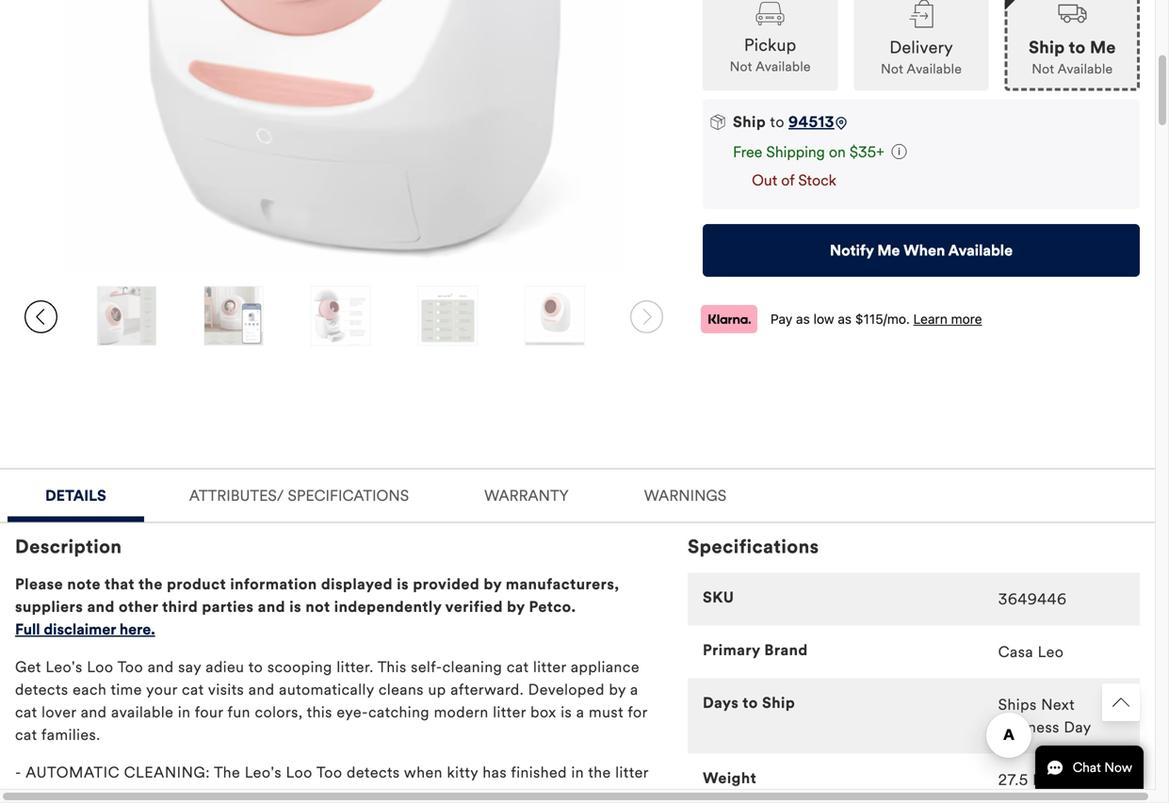Task type: locate. For each thing, give the bounding box(es) containing it.
notify me when available
[[830, 241, 1013, 260]]

icon delivery pin image
[[835, 117, 848, 130]]

arrow container image
[[24, 301, 57, 334], [630, 301, 663, 334]]

casa leo leo's loo too pretty pink covered automatic self-cleaning cat litter box - carousel image #1 image
[[44, 0, 644, 271]]

loo inside get leo's loo too and say adieu to scooping litter. this self-cleaning cat litter appliance detects each time your cat visits and automatically cleans up afterward. developed by a cat lover and available in four fun colors, this eye-catching modern litter box is a must for cat families.
[[87, 658, 114, 677]]

in left four
[[178, 704, 191, 722]]

1 vertical spatial cleans
[[175, 786, 221, 804]]

0 horizontal spatial cleans
[[175, 786, 221, 804]]

detects down get
[[15, 681, 68, 700]]

2 vertical spatial is
[[561, 704, 572, 722]]

scroll to top image
[[1113, 694, 1130, 711]]

adieu
[[206, 658, 244, 677]]

automatically
[[279, 681, 374, 700], [76, 786, 171, 804]]

cat left lover
[[15, 704, 37, 722]]

primary
[[703, 641, 760, 660]]

1 horizontal spatial in
[[571, 764, 584, 783]]

get
[[15, 658, 41, 677]]

1 horizontal spatial a
[[630, 681, 639, 700]]

0 vertical spatial the
[[138, 575, 163, 594]]

clean
[[418, 786, 456, 804]]

option group
[[703, 0, 1140, 91]]

as right the low
[[838, 311, 852, 327]]

leo
[[1038, 643, 1064, 662]]

94513
[[789, 112, 835, 131]]

a up "for"
[[630, 681, 639, 700]]

0 horizontal spatial in
[[178, 704, 191, 722]]

0 horizontal spatial is
[[289, 598, 302, 617]]

arrow container button left casa leo leo's loo too pretty pink covered automatic self-cleaning cat litter box - thumbnail-2
[[15, 286, 67, 348]]

box down developed
[[531, 704, 557, 722]]

1 vertical spatial automatically
[[76, 786, 171, 804]]

0 vertical spatial leo's
[[46, 658, 83, 677]]

when
[[404, 764, 443, 783]]

kitty
[[447, 764, 478, 783]]

0 horizontal spatial not
[[730, 58, 752, 75]]

delivery-method-Delivery-Not Available radio
[[854, 0, 989, 91]]

full
[[15, 621, 40, 639]]

this
[[307, 704, 332, 722]]

pickup
[[744, 35, 797, 56]]

0 horizontal spatial leo's
[[46, 658, 83, 677]]

casa leo
[[998, 643, 1064, 662]]

casa leo leo's loo too pretty pink covered automatic self-cleaning cat litter box - thumbnail-6 image
[[527, 286, 585, 346]]

verified
[[445, 598, 503, 617]]

1 horizontal spatial me
[[1090, 37, 1116, 58]]

and down automatic
[[45, 786, 72, 804]]

2 vertical spatial ship
[[762, 694, 795, 713]]

box down "-"
[[15, 786, 41, 804]]

1 horizontal spatial loo
[[286, 764, 313, 783]]

warranty button
[[454, 470, 599, 517]]

loo up separating
[[286, 764, 313, 783]]

0 vertical spatial box
[[531, 704, 557, 722]]

and down the each
[[81, 704, 107, 722]]

the
[[214, 764, 240, 783]]

0 vertical spatial a
[[630, 681, 639, 700]]

0 vertical spatial cleans
[[379, 681, 424, 700]]

arrow container image left casa leo leo's loo too pretty pink covered automatic self-cleaning cat litter box - thumbnail-2
[[24, 301, 57, 334]]

1 horizontal spatial too
[[316, 764, 342, 783]]

automatically down cleaning:
[[76, 786, 171, 804]]

0 horizontal spatial box
[[15, 786, 41, 804]]

notify me when available button
[[703, 224, 1140, 277]]

sku
[[703, 589, 734, 607]]

arrow container button left klarna badge image at the right
[[621, 286, 673, 348]]

not inside ship to me not available
[[1032, 61, 1055, 77]]

the up other
[[138, 575, 163, 594]]

here.
[[120, 621, 155, 639]]

1 horizontal spatial cleans
[[379, 681, 424, 700]]

arrow container button
[[15, 286, 67, 348], [621, 286, 673, 348]]

pay as low as $115/mo. learn more
[[771, 311, 982, 327]]

0 horizontal spatial detects
[[15, 681, 68, 700]]

leo's inside "automatic cleaning: the leo's loo too detects when kitty has finished in the litter box and automatically cleans by separating clumps from clean litter"
[[245, 764, 282, 783]]

catching
[[368, 704, 430, 722]]

leo's up separating
[[245, 764, 282, 783]]

1 horizontal spatial arrow container image
[[630, 301, 663, 334]]

icon info 2 button
[[892, 143, 907, 161]]

too
[[117, 658, 143, 677], [316, 764, 342, 783]]

too up time
[[117, 658, 143, 677]]

1 vertical spatial leo's
[[245, 764, 282, 783]]

warnings button
[[614, 470, 757, 517]]

1 vertical spatial too
[[316, 764, 342, 783]]

0 horizontal spatial a
[[576, 704, 585, 722]]

1 as from the left
[[796, 311, 810, 327]]

attributes/ specifications
[[189, 487, 409, 506]]

in inside "automatic cleaning: the leo's loo too detects when kitty has finished in the litter box and automatically cleans by separating clumps from clean litter"
[[571, 764, 584, 783]]

me inside button
[[877, 241, 900, 260]]

0 horizontal spatial me
[[877, 241, 900, 260]]

0 horizontal spatial loo
[[87, 658, 114, 677]]

1 horizontal spatial not
[[881, 61, 903, 77]]

1 vertical spatial loo
[[286, 764, 313, 783]]

option group containing pickup
[[703, 0, 1140, 91]]

to inside ship to me not available
[[1069, 37, 1086, 58]]

0 vertical spatial me
[[1090, 37, 1116, 58]]

cat
[[507, 658, 529, 677], [182, 681, 204, 700], [15, 704, 37, 722], [15, 726, 37, 745]]

to for 94513
[[770, 112, 785, 131]]

that
[[105, 575, 135, 594]]

1 horizontal spatial arrow container button
[[621, 286, 673, 348]]

1 horizontal spatial box
[[531, 704, 557, 722]]

litter down the "kitty"
[[461, 786, 494, 804]]

please
[[15, 575, 63, 594]]

free shipping on $35+ image
[[892, 144, 907, 159]]

0 vertical spatial detects
[[15, 681, 68, 700]]

by down the
[[225, 786, 242, 804]]

available
[[756, 58, 811, 75], [907, 61, 962, 77], [1058, 61, 1113, 77], [948, 241, 1013, 260]]

leo's up the each
[[46, 658, 83, 677]]

low
[[814, 311, 834, 327]]

1 vertical spatial me
[[877, 241, 900, 260]]

modern
[[434, 704, 489, 722]]

cat up afterward.
[[507, 658, 529, 677]]

scooping
[[267, 658, 332, 677]]

box
[[531, 704, 557, 722], [15, 786, 41, 804]]

loo up the each
[[87, 658, 114, 677]]

day
[[1064, 719, 1092, 737]]

ship to 94513
[[733, 112, 835, 131]]

0 vertical spatial ship
[[1029, 37, 1065, 58]]

not inside delivery not available
[[881, 61, 903, 77]]

0 vertical spatial in
[[178, 704, 191, 722]]

1 vertical spatial box
[[15, 786, 41, 804]]

displayed
[[321, 575, 393, 594]]

and up full disclaimer here. button
[[87, 598, 115, 617]]

details
[[45, 487, 106, 506]]

please note that the product information displayed is provided by manufacturers, suppliers and other third parties and is not independently verified by petco. full disclaimer here.
[[15, 575, 619, 639]]

up
[[428, 681, 446, 700]]

1 horizontal spatial is
[[397, 575, 409, 594]]

automatically up this
[[279, 681, 374, 700]]

is left not
[[289, 598, 302, 617]]

provided
[[413, 575, 480, 594]]

the
[[138, 575, 163, 594], [588, 764, 611, 783]]

not
[[306, 598, 330, 617]]

the right 'finished' at the bottom left of the page
[[588, 764, 611, 783]]

loo inside "automatic cleaning: the leo's loo too detects when kitty has finished in the litter box and automatically cleans by separating clumps from clean litter"
[[286, 764, 313, 783]]

families.
[[41, 726, 100, 745]]

afterward.
[[451, 681, 524, 700]]

to for ship
[[743, 694, 758, 713]]

1 horizontal spatial as
[[838, 311, 852, 327]]

note
[[67, 575, 101, 594]]

by up the "must"
[[609, 681, 626, 700]]

from
[[380, 786, 414, 804]]

in inside get leo's loo too and say adieu to scooping litter. this self-cleaning cat litter appliance detects each time your cat visits and automatically cleans up afterward. developed by a cat lover and available in four fun colors, this eye-catching modern litter box is a must for cat families.
[[178, 704, 191, 722]]

as
[[796, 311, 810, 327], [838, 311, 852, 327]]

cleans inside get leo's loo too and say adieu to scooping litter. this self-cleaning cat litter appliance detects each time your cat visits and automatically cleans up afterward. developed by a cat lover and available in four fun colors, this eye-catching modern litter box is a must for cat families.
[[379, 681, 424, 700]]

ship inside ship to me not available
[[1029, 37, 1065, 58]]

cat up "-"
[[15, 726, 37, 745]]

attributes/
[[189, 487, 284, 506]]

cleans down the
[[175, 786, 221, 804]]

2 horizontal spatial not
[[1032, 61, 1055, 77]]

1 vertical spatial ship
[[733, 112, 766, 131]]

arrow container image left klarna badge image at the right
[[630, 301, 663, 334]]

1 horizontal spatial the
[[588, 764, 611, 783]]

ship for 94513
[[733, 112, 766, 131]]

detects inside get leo's loo too and say adieu to scooping litter. this self-cleaning cat litter appliance detects each time your cat visits and automatically cleans up afterward. developed by a cat lover and available in four fun colors, this eye-catching modern litter box is a must for cat families.
[[15, 681, 68, 700]]

automatically inside "automatic cleaning: the leo's loo too detects when kitty has finished in the litter box and automatically cleans by separating clumps from clean litter"
[[76, 786, 171, 804]]

and up your
[[148, 658, 174, 677]]

0 horizontal spatial as
[[796, 311, 810, 327]]

0 horizontal spatial the
[[138, 575, 163, 594]]

0 horizontal spatial too
[[117, 658, 143, 677]]

0 horizontal spatial arrow container button
[[15, 286, 67, 348]]

delivery not available
[[881, 37, 962, 77]]

1 vertical spatial detects
[[347, 764, 400, 783]]

cleans
[[379, 681, 424, 700], [175, 786, 221, 804]]

a left the "must"
[[576, 704, 585, 722]]

a
[[630, 681, 639, 700], [576, 704, 585, 722]]

icon pickup store image
[[756, 2, 785, 25]]

by left 'petco.'
[[507, 598, 525, 617]]

not inside pickup not available
[[730, 58, 752, 75]]

by inside get leo's loo too and say adieu to scooping litter. this self-cleaning cat litter appliance detects each time your cat visits and automatically cleans up afterward. developed by a cat lover and available in four fun colors, this eye-catching modern litter box is a must for cat families.
[[609, 681, 626, 700]]

detects up the clumps
[[347, 764, 400, 783]]

lover
[[42, 704, 76, 722]]

is down developed
[[561, 704, 572, 722]]

1 vertical spatial the
[[588, 764, 611, 783]]

2 horizontal spatial is
[[561, 704, 572, 722]]

litter up developed
[[533, 658, 567, 677]]

0 vertical spatial loo
[[87, 658, 114, 677]]

2 as from the left
[[838, 311, 852, 327]]

litter down "for"
[[615, 764, 649, 783]]

not for pickup
[[730, 58, 752, 75]]

cleans up 'catching'
[[379, 681, 424, 700]]

separating
[[246, 786, 321, 804]]

1 horizontal spatial leo's
[[245, 764, 282, 783]]

in right 'finished' at the bottom left of the page
[[571, 764, 584, 783]]

1 horizontal spatial detects
[[347, 764, 400, 783]]

self-
[[411, 658, 442, 677]]

detects inside "automatic cleaning: the leo's loo too detects when kitty has finished in the litter box and automatically cleans by separating clumps from clean litter"
[[347, 764, 400, 783]]

too inside "automatic cleaning: the leo's loo too detects when kitty has finished in the litter box and automatically cleans by separating clumps from clean litter"
[[316, 764, 342, 783]]

0 vertical spatial is
[[397, 575, 409, 594]]

0 vertical spatial too
[[117, 658, 143, 677]]

attributes/ specifications button
[[159, 470, 439, 517]]

free shipping on $35+
[[733, 143, 884, 161]]

1 horizontal spatial automatically
[[279, 681, 374, 700]]

as left the low
[[796, 311, 810, 327]]

too up the clumps
[[316, 764, 342, 783]]

1 vertical spatial in
[[571, 764, 584, 783]]

0 vertical spatial automatically
[[279, 681, 374, 700]]

in
[[178, 704, 191, 722], [571, 764, 584, 783]]

0 horizontal spatial arrow container image
[[24, 301, 57, 334]]

2 arrow container button from the left
[[621, 286, 673, 348]]

0 horizontal spatial automatically
[[76, 786, 171, 804]]

each
[[73, 681, 107, 700]]

is up independently
[[397, 575, 409, 594]]

3649446
[[998, 590, 1067, 609]]

and
[[87, 598, 115, 617], [258, 598, 285, 617], [148, 658, 174, 677], [249, 681, 275, 700], [81, 704, 107, 722], [45, 786, 72, 804]]

1 arrow container image from the left
[[24, 301, 57, 334]]



Task type: vqa. For each thing, say whether or not it's contained in the screenshot.


Task type: describe. For each thing, give the bounding box(es) containing it.
94513 button
[[789, 112, 835, 131]]

not for delivery
[[881, 61, 903, 77]]

pickup not available
[[730, 35, 811, 75]]

ship to me not available
[[1029, 37, 1116, 77]]

casa leo leo's loo too pretty pink covered automatic self-cleaning cat litter box - thumbnail-4 image
[[313, 286, 371, 346]]

notify
[[830, 241, 874, 260]]

$115/mo.
[[855, 311, 910, 327]]

finished
[[511, 764, 567, 783]]

pay
[[771, 311, 793, 327]]

casa leo leo's loo too pretty pink covered automatic self-cleaning cat litter box - thumbnail-3 image
[[206, 286, 264, 346]]

box inside get leo's loo too and say adieu to scooping litter. this self-cleaning cat litter appliance detects each time your cat visits and automatically cleans up afterward. developed by a cat lover and available in four fun colors, this eye-catching modern litter box is a must for cat families.
[[531, 704, 557, 722]]

next
[[1041, 696, 1075, 715]]

suppliers
[[15, 598, 83, 617]]

appliance
[[571, 658, 640, 677]]

warranty
[[484, 487, 569, 506]]

on
[[829, 143, 846, 161]]

parties
[[202, 598, 254, 617]]

full disclaimer here. button
[[15, 619, 155, 641]]

out of stock
[[748, 171, 836, 190]]

delivery-method-Ship to Me-Not Available radio
[[1005, 0, 1140, 91]]

cat down say
[[182, 681, 204, 700]]

independently
[[334, 598, 442, 617]]

out
[[752, 171, 777, 190]]

1 vertical spatial a
[[576, 704, 585, 722]]

available inside delivery not available
[[907, 61, 962, 77]]

third
[[162, 598, 198, 617]]

and down the information
[[258, 598, 285, 617]]

to inside get leo's loo too and say adieu to scooping litter. this self-cleaning cat litter appliance detects each time your cat visits and automatically cleans up afterward. developed by a cat lover and available in four fun colors, this eye-catching modern litter box is a must for cat families.
[[248, 658, 263, 677]]

clumps
[[325, 786, 376, 804]]

get leo's loo too and say adieu to scooping litter. this self-cleaning cat litter appliance detects each time your cat visits and automatically cleans up afterward. developed by a cat lover and available in four fun colors, this eye-catching modern litter box is a must for cat families.
[[15, 658, 648, 745]]

available
[[111, 704, 174, 722]]

casa
[[998, 643, 1034, 662]]

available inside pickup not available
[[756, 58, 811, 75]]

your
[[146, 681, 177, 700]]

developed
[[528, 681, 605, 700]]

cleans inside "automatic cleaning: the leo's loo too detects when kitty has finished in the litter box and automatically cleans by separating clumps from clean litter"
[[175, 786, 221, 804]]

delivery-method-Pickup-Not Available radio
[[703, 0, 838, 91]]

say
[[178, 658, 201, 677]]

must
[[589, 704, 624, 722]]

stock
[[798, 171, 836, 190]]

more
[[951, 311, 982, 327]]

cleaning:
[[124, 764, 210, 783]]

information
[[230, 575, 317, 594]]

this
[[378, 658, 407, 677]]

litter.
[[337, 658, 374, 677]]

and up colors,
[[249, 681, 275, 700]]

automatic
[[25, 764, 120, 783]]

ships next business day
[[998, 696, 1092, 737]]

2 arrow container image from the left
[[630, 301, 663, 334]]

lbs
[[1033, 771, 1061, 790]]

four
[[195, 704, 223, 722]]

brand
[[764, 641, 808, 660]]

available inside ship to me not available
[[1058, 61, 1113, 77]]

and inside "automatic cleaning: the leo's loo too detects when kitty has finished in the litter box and automatically cleans by separating clumps from clean litter"
[[45, 786, 72, 804]]

delivery
[[890, 37, 953, 58]]

27.5 lbs
[[998, 771, 1061, 790]]

27.5
[[998, 771, 1029, 790]]

fun
[[227, 704, 251, 722]]

is inside get leo's loo too and say adieu to scooping litter. this self-cleaning cat litter appliance detects each time your cat visits and automatically cleans up afterward. developed by a cat lover and available in four fun colors, this eye-catching modern litter box is a must for cat families.
[[561, 704, 572, 722]]

shipping
[[766, 143, 825, 161]]

other
[[119, 598, 158, 617]]

learn more button
[[914, 310, 982, 329]]

ship for me
[[1029, 37, 1065, 58]]

free
[[733, 143, 763, 161]]

to for me
[[1069, 37, 1086, 58]]

time
[[111, 681, 142, 700]]

box inside "automatic cleaning: the leo's loo too detects when kitty has finished in the litter box and automatically cleans by separating clumps from clean litter"
[[15, 786, 41, 804]]

automatic cleaning: the leo's loo too detects when kitty has finished in the litter box and automatically cleans by separating clumps from clean litter
[[15, 764, 649, 804]]

days
[[703, 694, 739, 713]]

litter down afterward.
[[493, 704, 526, 722]]

disclaimer
[[44, 621, 116, 639]]

casa leo leo's loo too pretty pink covered automatic self-cleaning cat litter box - thumbnail-5 image
[[420, 286, 478, 346]]

1 arrow container button from the left
[[15, 286, 67, 348]]

when
[[904, 241, 945, 260]]

eye-
[[337, 704, 368, 722]]

product details tab list
[[0, 469, 1155, 804]]

specifications
[[688, 536, 819, 559]]

the inside "automatic cleaning: the leo's loo too detects when kitty has finished in the litter box and automatically cleans by separating clumps from clean litter"
[[588, 764, 611, 783]]

styled arrow button link
[[1102, 684, 1140, 722]]

manufacturers,
[[506, 575, 619, 594]]

warnings
[[644, 487, 727, 506]]

weight
[[703, 769, 757, 788]]

ship inside product details tab list
[[762, 694, 795, 713]]

klarna badge image
[[701, 305, 758, 333]]

by up verified
[[484, 575, 502, 594]]

automatically inside get leo's loo too and say adieu to scooping litter. this self-cleaning cat litter appliance detects each time your cat visits and automatically cleans up afterward. developed by a cat lover and available in four fun colors, this eye-catching modern litter box is a must for cat families.
[[279, 681, 374, 700]]

petco.
[[529, 598, 576, 617]]

learn
[[914, 311, 948, 327]]

primary brand
[[703, 641, 808, 660]]

too inside get leo's loo too and say adieu to scooping litter. this self-cleaning cat litter appliance detects each time your cat visits and automatically cleans up afterward. developed by a cat lover and available in four fun colors, this eye-catching modern litter box is a must for cat families.
[[117, 658, 143, 677]]

by inside "automatic cleaning: the leo's loo too detects when kitty has finished in the litter box and automatically cleans by separating clumps from clean litter"
[[225, 786, 242, 804]]

description
[[15, 536, 122, 559]]

for
[[628, 704, 648, 722]]

visits
[[208, 681, 244, 700]]

1 vertical spatial is
[[289, 598, 302, 617]]

casa leo leo's loo too pretty pink covered automatic self-cleaning cat litter box - thumbnail-2 image
[[99, 286, 157, 346]]

leo's inside get leo's loo too and say adieu to scooping litter. this self-cleaning cat litter appliance detects each time your cat visits and automatically cleans up afterward. developed by a cat lover and available in four fun colors, this eye-catching modern litter box is a must for cat families.
[[46, 658, 83, 677]]

available inside button
[[948, 241, 1013, 260]]

specifications
[[288, 487, 409, 506]]

of
[[781, 171, 794, 190]]

the inside please note that the product information displayed is provided by manufacturers, suppliers and other third parties and is not independently verified by petco. full disclaimer here.
[[138, 575, 163, 594]]

details button
[[8, 470, 144, 517]]

product
[[167, 575, 226, 594]]

me inside ship to me not available
[[1090, 37, 1116, 58]]



